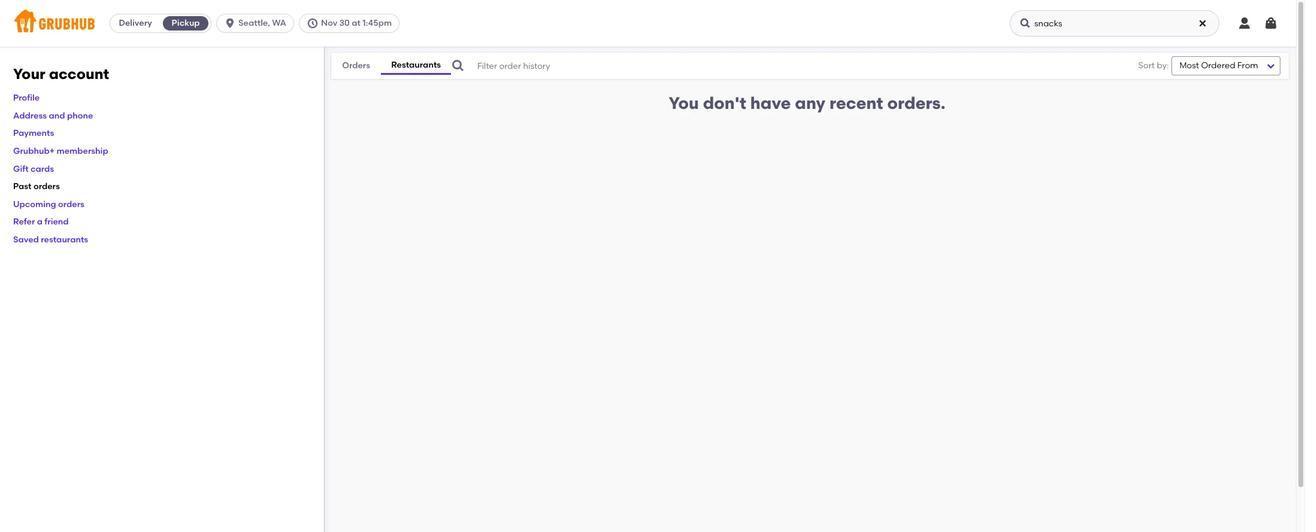 Task type: locate. For each thing, give the bounding box(es) containing it.
gift cards link
[[13, 164, 54, 174]]

saved restaurants link
[[13, 235, 88, 245]]

Filter order history search field
[[451, 53, 1110, 79]]

saved
[[13, 235, 39, 245]]

a
[[37, 217, 43, 227]]

past
[[13, 182, 31, 192]]

30
[[340, 18, 350, 28]]

refer a friend link
[[13, 217, 69, 227]]

0 vertical spatial orders
[[34, 182, 60, 192]]

restaurants
[[391, 60, 441, 70]]

Search for food, convenience, alcohol... search field
[[1010, 10, 1220, 37]]

orders for upcoming orders
[[58, 199, 84, 210]]

sort by:
[[1139, 60, 1169, 71]]

grubhub+ membership link
[[13, 146, 108, 156]]

profile link
[[13, 93, 40, 103]]

cards
[[31, 164, 54, 174]]

upcoming
[[13, 199, 56, 210]]

refer
[[13, 217, 35, 227]]

seattle, wa
[[239, 18, 286, 28]]

nov
[[321, 18, 338, 28]]

phone
[[67, 111, 93, 121]]

you
[[669, 93, 699, 113]]

address
[[13, 111, 47, 121]]

grubhub+
[[13, 146, 55, 156]]

past orders link
[[13, 182, 60, 192]]

at
[[352, 18, 361, 28]]

have
[[751, 93, 791, 113]]

pickup
[[172, 18, 200, 28]]

you don't have any recent orders.
[[669, 93, 946, 113]]

recent
[[830, 93, 884, 113]]

orders up upcoming orders
[[34, 182, 60, 192]]

svg image inside nov 30 at 1:45pm button
[[307, 17, 319, 29]]

past orders
[[13, 182, 60, 192]]

payments
[[13, 128, 54, 139]]

friend
[[45, 217, 69, 227]]

orders
[[34, 182, 60, 192], [58, 199, 84, 210]]

wa
[[272, 18, 286, 28]]

seattle,
[[239, 18, 270, 28]]

upcoming orders link
[[13, 199, 84, 210]]

orders
[[342, 61, 370, 71]]

restaurants
[[41, 235, 88, 245]]

your account
[[13, 65, 109, 83]]

0 horizontal spatial svg image
[[1020, 17, 1032, 29]]

by:
[[1157, 60, 1169, 71]]

gift cards
[[13, 164, 54, 174]]

svg image
[[1238, 16, 1252, 31], [1020, 17, 1032, 29], [1199, 19, 1208, 28]]

svg image inside seattle, wa button
[[224, 17, 236, 29]]

1 vertical spatial orders
[[58, 199, 84, 210]]

orders button
[[331, 58, 381, 74]]

saved restaurants
[[13, 235, 88, 245]]

svg image
[[1264, 16, 1279, 31], [224, 17, 236, 29], [307, 17, 319, 29], [451, 59, 466, 73]]

your
[[13, 65, 45, 83]]

orders.
[[888, 93, 946, 113]]

orders up 'friend'
[[58, 199, 84, 210]]

refer a friend
[[13, 217, 69, 227]]



Task type: describe. For each thing, give the bounding box(es) containing it.
gift
[[13, 164, 29, 174]]

1:45pm
[[363, 18, 392, 28]]

restaurants button
[[381, 57, 451, 75]]

don't
[[703, 93, 747, 113]]

2 horizontal spatial svg image
[[1238, 16, 1252, 31]]

upcoming orders
[[13, 199, 84, 210]]

any
[[795, 93, 826, 113]]

delivery button
[[110, 14, 161, 33]]

profile
[[13, 93, 40, 103]]

orders for past orders
[[34, 182, 60, 192]]

nov 30 at 1:45pm
[[321, 18, 392, 28]]

1 horizontal spatial svg image
[[1199, 19, 1208, 28]]

sort
[[1139, 60, 1155, 71]]

payments link
[[13, 128, 54, 139]]

and
[[49, 111, 65, 121]]

address and phone
[[13, 111, 93, 121]]

main navigation navigation
[[0, 0, 1297, 47]]

pickup button
[[161, 14, 211, 33]]

seattle, wa button
[[216, 14, 299, 33]]

nov 30 at 1:45pm button
[[299, 14, 405, 33]]

delivery
[[119, 18, 152, 28]]

membership
[[57, 146, 108, 156]]

account
[[49, 65, 109, 83]]

address and phone link
[[13, 111, 93, 121]]

grubhub+ membership
[[13, 146, 108, 156]]



Task type: vqa. For each thing, say whether or not it's contained in the screenshot.
'Not a restaurant but a convenience store'
no



